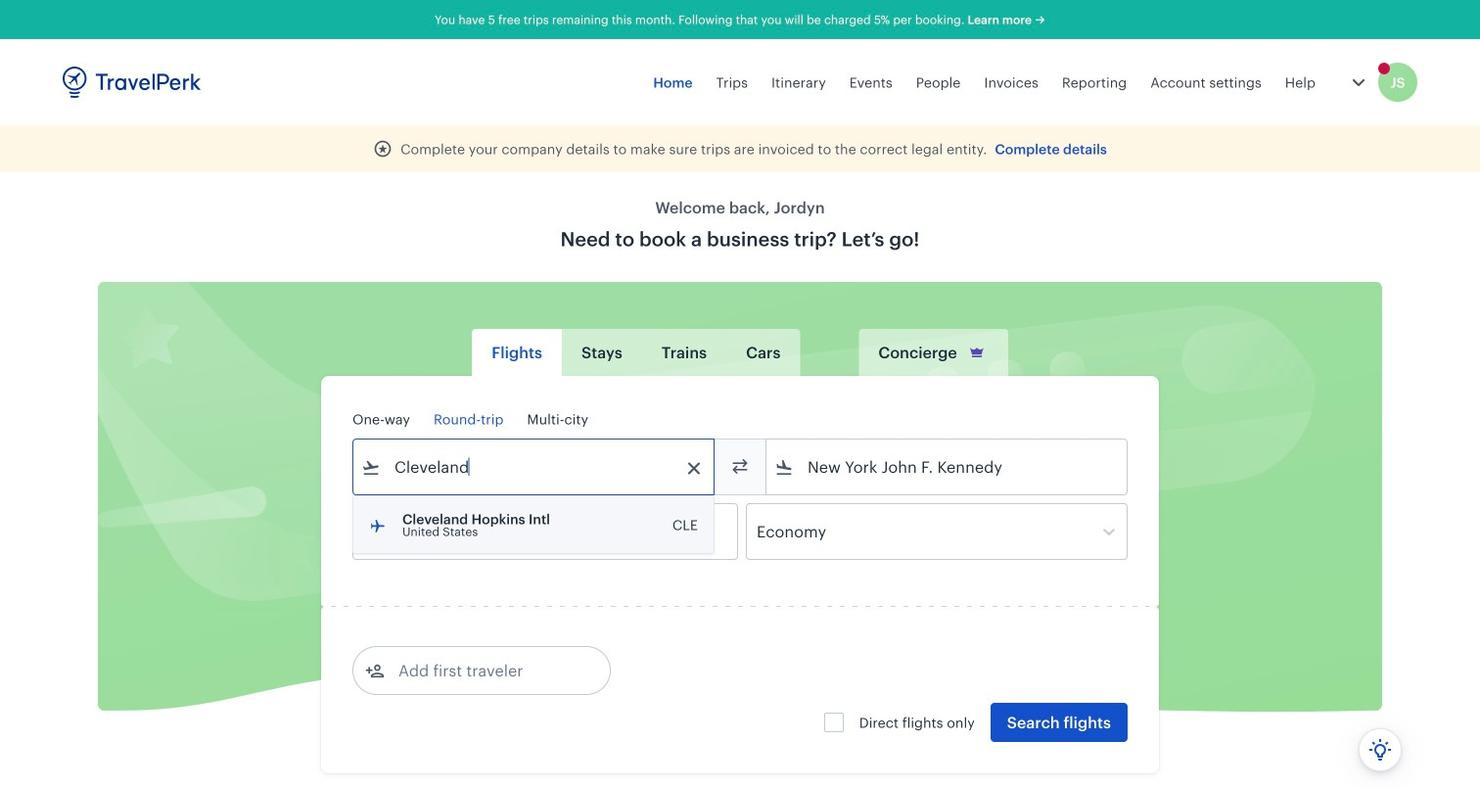 Task type: describe. For each thing, give the bounding box(es) containing it.
Depart text field
[[381, 504, 483, 559]]

From search field
[[381, 451, 688, 483]]

Add first traveler search field
[[385, 655, 588, 686]]



Task type: locate. For each thing, give the bounding box(es) containing it.
Return text field
[[497, 504, 599, 559]]

To search field
[[794, 451, 1101, 483]]



